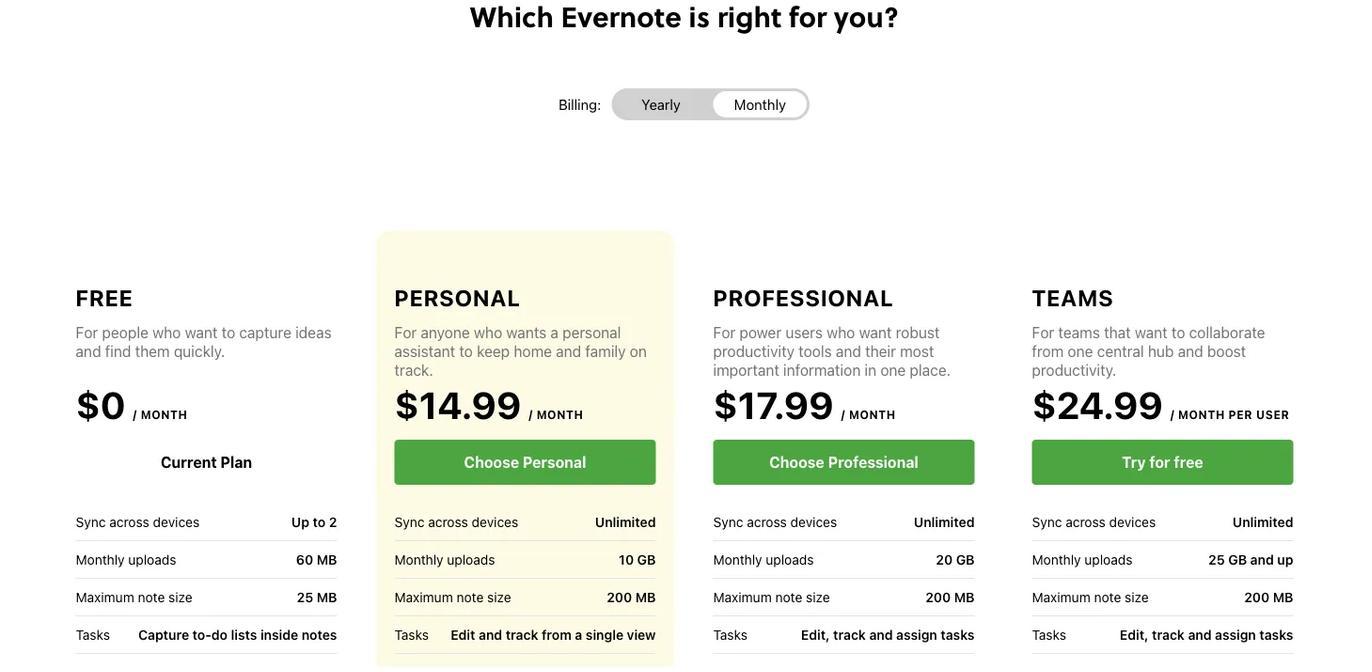 Task type: vqa. For each thing, say whether or not it's contained in the screenshot.
third the Monthly uploads from the left
yes



Task type: locate. For each thing, give the bounding box(es) containing it.
0 horizontal spatial 200
[[607, 590, 632, 605]]

devices for 10 gb
[[472, 514, 518, 530]]

1 horizontal spatial choose
[[769, 454, 824, 472]]

1 horizontal spatial edit, track and assign tasks
[[1120, 627, 1293, 643]]

a
[[551, 324, 559, 342], [575, 627, 582, 643]]

who up tools
[[827, 324, 855, 342]]

/ right $0
[[133, 408, 137, 421]]

unlimited up 10
[[595, 515, 656, 530]]

tools
[[799, 343, 832, 361]]

for
[[1150, 454, 1170, 472]]

assign
[[896, 627, 937, 643], [1215, 627, 1256, 643]]

3 want from the left
[[1135, 324, 1168, 342]]

3 devices from the left
[[790, 514, 837, 530]]

per
[[1229, 408, 1253, 421]]

0 horizontal spatial choose
[[464, 454, 519, 472]]

2 size from the left
[[487, 590, 511, 605]]

devices down current
[[153, 514, 200, 530]]

1 horizontal spatial a
[[575, 627, 582, 643]]

1 unlimited from the left
[[595, 515, 656, 530]]

/ inside $24.99 / month per user
[[1171, 408, 1175, 421]]

mb for 20 gb
[[954, 590, 975, 605]]

200 mb down the 20 gb
[[926, 590, 975, 605]]

3 size from the left
[[806, 590, 830, 605]]

1 edit, track and assign tasks from the left
[[801, 627, 975, 643]]

note
[[138, 590, 165, 605], [457, 590, 484, 605], [775, 590, 802, 605], [1094, 590, 1121, 605]]

3 uploads from the left
[[766, 552, 814, 568]]

month for $14.99
[[537, 408, 584, 421]]

for left the people
[[76, 324, 98, 342]]

ideas
[[295, 324, 332, 342]]

$14.99 / month
[[394, 383, 584, 427]]

0 horizontal spatial one
[[881, 362, 906, 379]]

1 across from the left
[[109, 514, 149, 530]]

1 note from the left
[[138, 590, 165, 605]]

0 vertical spatial 25
[[1209, 552, 1225, 568]]

2 who from the left
[[474, 324, 502, 342]]

200 mb down 10
[[607, 590, 656, 605]]

choose professional button
[[713, 440, 975, 485]]

note for 25 gb and up
[[1094, 590, 1121, 605]]

uploads for 10 gb
[[447, 552, 495, 568]]

200 down 10
[[607, 590, 632, 605]]

current plan
[[161, 454, 252, 472]]

1 assign from the left
[[896, 627, 937, 643]]

3 tasks from the left
[[713, 627, 748, 643]]

month left 'per'
[[1178, 408, 1225, 421]]

3 200 mb from the left
[[1244, 590, 1293, 605]]

from left single at the bottom left
[[542, 627, 572, 643]]

tasks
[[941, 627, 975, 643], [1260, 627, 1293, 643]]

2 maximum note size from the left
[[394, 590, 511, 605]]

2 horizontal spatial 200 mb
[[1244, 590, 1293, 605]]

/ inside "$17.99 / month"
[[841, 408, 846, 421]]

gb
[[637, 552, 656, 568], [956, 552, 975, 568], [1228, 552, 1247, 568]]

mb right 60
[[317, 552, 337, 568]]

month inside "$17.99 / month"
[[849, 408, 896, 421]]

1 monthly uploads from the left
[[76, 552, 176, 568]]

2 tasks from the left
[[394, 627, 429, 643]]

choose
[[464, 454, 519, 472], [769, 454, 824, 472]]

3 sync from the left
[[713, 514, 743, 530]]

information
[[783, 362, 861, 379]]

1 horizontal spatial from
[[1032, 343, 1064, 361]]

3 maximum from the left
[[713, 590, 772, 605]]

4 maximum note size from the left
[[1032, 590, 1149, 605]]

choose for choose personal
[[464, 454, 519, 472]]

4 tasks from the left
[[1032, 627, 1066, 643]]

3 maximum note size from the left
[[713, 590, 830, 605]]

unlimited for 10 gb
[[595, 515, 656, 530]]

who up them
[[152, 324, 181, 342]]

tasks for 20 gb
[[941, 627, 975, 643]]

1 200 mb from the left
[[607, 590, 656, 605]]

unlimited up 25 gb and up
[[1233, 515, 1293, 530]]

for
[[76, 324, 98, 342], [394, 324, 417, 342], [713, 324, 736, 342], [1032, 324, 1054, 342]]

1 gb from the left
[[637, 552, 656, 568]]

for for free
[[76, 324, 98, 342]]

4 monthly uploads from the left
[[1032, 552, 1133, 568]]

inside
[[260, 627, 298, 643]]

2 horizontal spatial unlimited
[[1233, 515, 1293, 530]]

want for free
[[185, 324, 218, 342]]

for up assistant
[[394, 324, 417, 342]]

sync
[[76, 514, 106, 530], [394, 514, 425, 530], [713, 514, 743, 530], [1032, 514, 1062, 530]]

tasks for 20
[[713, 627, 748, 643]]

200
[[607, 590, 632, 605], [926, 590, 951, 605], [1244, 590, 1270, 605]]

for power users who want robust productivity tools and their most important information in one place.
[[713, 324, 951, 379]]

month inside $0 / month
[[141, 408, 188, 421]]

1 who from the left
[[152, 324, 181, 342]]

tasks
[[76, 627, 110, 643], [394, 627, 429, 643], [713, 627, 748, 643], [1032, 627, 1066, 643]]

gb right 20
[[956, 552, 975, 568]]

2 month from the left
[[537, 408, 584, 421]]

1 horizontal spatial assign
[[1215, 627, 1256, 643]]

1 devices from the left
[[153, 514, 200, 530]]

tasks for 60
[[76, 627, 110, 643]]

0 vertical spatial a
[[551, 324, 559, 342]]

/
[[133, 408, 137, 421], [529, 408, 533, 421], [841, 408, 846, 421], [1171, 408, 1175, 421]]

from inside for teams that want to collaborate from one central hub and boost productivity.
[[1032, 343, 1064, 361]]

choose down "$17.99 / month"
[[769, 454, 824, 472]]

devices for 60 mb
[[153, 514, 200, 530]]

2 edit, from the left
[[1120, 627, 1149, 643]]

unlimited
[[595, 515, 656, 530], [914, 515, 975, 530], [1233, 515, 1293, 530]]

4 uploads from the left
[[1085, 552, 1133, 568]]

4 / from the left
[[1171, 408, 1175, 421]]

1 for from the left
[[76, 324, 98, 342]]

2 want from the left
[[859, 324, 892, 342]]

0 horizontal spatial unlimited
[[595, 515, 656, 530]]

tasks down the 20 gb
[[941, 627, 975, 643]]

choose down $14.99 / month
[[464, 454, 519, 472]]

/ for $0
[[133, 408, 137, 421]]

0 horizontal spatial 200 mb
[[607, 590, 656, 605]]

0 vertical spatial one
[[1068, 343, 1093, 361]]

2 tasks from the left
[[1260, 627, 1293, 643]]

2
[[329, 515, 337, 530]]

1 horizontal spatial want
[[859, 324, 892, 342]]

tasks down up
[[1260, 627, 1293, 643]]

4 maximum from the left
[[1032, 590, 1091, 605]]

users
[[785, 324, 823, 342]]

20 gb
[[936, 552, 975, 568]]

2 assign from the left
[[1215, 627, 1256, 643]]

3 track from the left
[[1152, 627, 1185, 643]]

for for teams
[[1032, 324, 1054, 342]]

/ for $17.99
[[841, 408, 846, 421]]

4 for from the left
[[1032, 324, 1054, 342]]

month inside $24.99 / month per user
[[1178, 408, 1225, 421]]

for inside the for anyone who wants a personal assistant to keep home and family on track.
[[394, 324, 417, 342]]

one right in
[[881, 362, 906, 379]]

month
[[141, 408, 188, 421], [537, 408, 584, 421], [849, 408, 896, 421], [1178, 408, 1225, 421]]

2 track from the left
[[833, 627, 866, 643]]

1 sync from the left
[[76, 514, 106, 530]]

personal
[[394, 285, 521, 311]]

devices down choose professional
[[790, 514, 837, 530]]

2 choose from the left
[[769, 454, 824, 472]]

2 / from the left
[[529, 408, 533, 421]]

/ up 'choose personal' button
[[529, 408, 533, 421]]

a for personal
[[551, 324, 559, 342]]

assign for 20
[[896, 627, 937, 643]]

maximum for 10 gb
[[394, 590, 453, 605]]

0 vertical spatial from
[[1032, 343, 1064, 361]]

/ up try for free on the bottom right
[[1171, 408, 1175, 421]]

0 horizontal spatial from
[[542, 627, 572, 643]]

most
[[900, 343, 934, 361]]

sync across devices down current
[[76, 514, 200, 530]]

for inside for people who want to capture ideas and find them quickly.
[[76, 324, 98, 342]]

2 devices from the left
[[472, 514, 518, 530]]

want up their
[[859, 324, 892, 342]]

track.
[[394, 362, 433, 379]]

1 month from the left
[[141, 408, 188, 421]]

one down teams
[[1068, 343, 1093, 361]]

0 horizontal spatial a
[[551, 324, 559, 342]]

1 / from the left
[[133, 408, 137, 421]]

sync across devices down choose professional
[[713, 514, 837, 530]]

2 maximum from the left
[[394, 590, 453, 605]]

who
[[152, 324, 181, 342], [474, 324, 502, 342], [827, 324, 855, 342]]

1 horizontal spatial 200
[[926, 590, 951, 605]]

1 vertical spatial a
[[575, 627, 582, 643]]

them
[[135, 343, 170, 361]]

gb right 10
[[637, 552, 656, 568]]

month for $17.99
[[849, 408, 896, 421]]

mb for 60 mb
[[317, 590, 337, 605]]

2 200 from the left
[[926, 590, 951, 605]]

1 tasks from the left
[[941, 627, 975, 643]]

mb down the 20 gb
[[954, 590, 975, 605]]

1 horizontal spatial track
[[833, 627, 866, 643]]

1 maximum from the left
[[76, 590, 134, 605]]

1 horizontal spatial gb
[[956, 552, 975, 568]]

4 sync across devices from the left
[[1032, 514, 1156, 530]]

200 for 25
[[1244, 590, 1270, 605]]

1 horizontal spatial unlimited
[[914, 515, 975, 530]]

2 200 mb from the left
[[926, 590, 975, 605]]

1 vertical spatial one
[[881, 362, 906, 379]]

25 down 60
[[297, 590, 313, 605]]

1 horizontal spatial edit,
[[1120, 627, 1149, 643]]

200 mb
[[607, 590, 656, 605], [926, 590, 975, 605], [1244, 590, 1293, 605]]

maximum for 20 gb
[[713, 590, 772, 605]]

assign down 25 gb and up
[[1215, 627, 1256, 643]]

1 200 from the left
[[607, 590, 632, 605]]

sync across devices down choose personal
[[394, 514, 518, 530]]

1 maximum note size from the left
[[76, 590, 192, 605]]

3 note from the left
[[775, 590, 802, 605]]

monthly
[[734, 96, 786, 113], [76, 552, 125, 568], [394, 552, 443, 568], [713, 552, 762, 568], [1032, 552, 1081, 568]]

unlimited for 20 gb
[[914, 515, 975, 530]]

0 horizontal spatial who
[[152, 324, 181, 342]]

do
[[211, 627, 228, 643]]

want inside 'for power users who want robust productivity tools and their most important information in one place.'
[[859, 324, 892, 342]]

one inside for teams that want to collaborate from one central hub and boost productivity.
[[1068, 343, 1093, 361]]

gb left up
[[1228, 552, 1247, 568]]

from up productivity.
[[1032, 343, 1064, 361]]

maximum
[[76, 590, 134, 605], [394, 590, 453, 605], [713, 590, 772, 605], [1032, 590, 1091, 605]]

home
[[514, 343, 552, 361]]

month up current
[[141, 408, 188, 421]]

3 200 from the left
[[1244, 590, 1270, 605]]

their
[[865, 343, 896, 361]]

0 horizontal spatial track
[[506, 627, 538, 643]]

1 want from the left
[[185, 324, 218, 342]]

$24.99 / month per user
[[1032, 383, 1290, 427]]

3 month from the left
[[849, 408, 896, 421]]

uploads
[[128, 552, 176, 568], [447, 552, 495, 568], [766, 552, 814, 568], [1085, 552, 1133, 568]]

maximum for 60 mb
[[76, 590, 134, 605]]

for left teams
[[1032, 324, 1054, 342]]

3 / from the left
[[841, 408, 846, 421]]

professional
[[828, 454, 919, 472]]

unlimited up 20
[[914, 515, 975, 530]]

0 horizontal spatial edit, track and assign tasks
[[801, 627, 975, 643]]

user
[[1256, 408, 1290, 421]]

who up keep
[[474, 324, 502, 342]]

2 horizontal spatial want
[[1135, 324, 1168, 342]]

gb for 25
[[1228, 552, 1247, 568]]

to inside for teams that want to collaborate from one central hub and boost productivity.
[[1172, 324, 1185, 342]]

for up productivity
[[713, 324, 736, 342]]

1 horizontal spatial one
[[1068, 343, 1093, 361]]

0 horizontal spatial assign
[[896, 627, 937, 643]]

productivity.
[[1032, 362, 1116, 379]]

0 horizontal spatial gb
[[637, 552, 656, 568]]

1 uploads from the left
[[128, 552, 176, 568]]

2 uploads from the left
[[447, 552, 495, 568]]

1 size from the left
[[168, 590, 192, 605]]

4 devices from the left
[[1109, 514, 1156, 530]]

for anyone who wants a personal assistant to keep home and family on track.
[[394, 324, 647, 379]]

month up personal
[[537, 408, 584, 421]]

track
[[506, 627, 538, 643], [833, 627, 866, 643], [1152, 627, 1185, 643]]

25 left up
[[1209, 552, 1225, 568]]

maximum note size for 20
[[713, 590, 830, 605]]

mb
[[317, 552, 337, 568], [317, 590, 337, 605], [635, 590, 656, 605], [954, 590, 975, 605], [1273, 590, 1293, 605]]

a for tasks
[[575, 627, 582, 643]]

1 horizontal spatial tasks
[[1260, 627, 1293, 643]]

sync across devices down "try"
[[1032, 514, 1156, 530]]

edit, for 20 gb
[[801, 627, 830, 643]]

4 note from the left
[[1094, 590, 1121, 605]]

$24.99
[[1032, 383, 1163, 427]]

sync across devices
[[76, 514, 200, 530], [394, 514, 518, 530], [713, 514, 837, 530], [1032, 514, 1156, 530]]

for for personal
[[394, 324, 417, 342]]

0 horizontal spatial edit,
[[801, 627, 830, 643]]

teams
[[1032, 285, 1114, 311]]

want inside for teams that want to collaborate from one central hub and boost productivity.
[[1135, 324, 1168, 342]]

to inside for people who want to capture ideas and find them quickly.
[[222, 324, 235, 342]]

mb down up
[[1273, 590, 1293, 605]]

2 monthly uploads from the left
[[394, 552, 495, 568]]

sync for 25 gb and up
[[1032, 514, 1062, 530]]

/ inside $0 / month
[[133, 408, 137, 421]]

from
[[1032, 343, 1064, 361], [542, 627, 572, 643]]

1 horizontal spatial 200 mb
[[926, 590, 975, 605]]

4 size from the left
[[1125, 590, 1149, 605]]

2 horizontal spatial track
[[1152, 627, 1185, 643]]

1 vertical spatial 25
[[297, 590, 313, 605]]

1 horizontal spatial who
[[474, 324, 502, 342]]

to up quickly.
[[222, 324, 235, 342]]

mb for 10 gb
[[635, 590, 656, 605]]

0 horizontal spatial want
[[185, 324, 218, 342]]

mb up view
[[635, 590, 656, 605]]

1 sync across devices from the left
[[76, 514, 200, 530]]

size
[[168, 590, 192, 605], [487, 590, 511, 605], [806, 590, 830, 605], [1125, 590, 1149, 605]]

2 horizontal spatial who
[[827, 324, 855, 342]]

200 mb for 20 gb
[[926, 590, 975, 605]]

/ inside $14.99 / month
[[529, 408, 533, 421]]

2 sync from the left
[[394, 514, 425, 530]]

2 gb from the left
[[956, 552, 975, 568]]

1 tasks from the left
[[76, 627, 110, 643]]

maximum note size
[[76, 590, 192, 605], [394, 590, 511, 605], [713, 590, 830, 605], [1032, 590, 1149, 605]]

who inside the for anyone who wants a personal assistant to keep home and family on track.
[[474, 324, 502, 342]]

for inside 'for power users who want robust productivity tools and their most important information in one place.'
[[713, 324, 736, 342]]

3 who from the left
[[827, 324, 855, 342]]

who inside for people who want to capture ideas and find them quickly.
[[152, 324, 181, 342]]

across for 25
[[1066, 514, 1106, 530]]

1 choose from the left
[[464, 454, 519, 472]]

sync for 20 gb
[[713, 514, 743, 530]]

200 down 20
[[926, 590, 951, 605]]

2 across from the left
[[428, 514, 468, 530]]

for inside for teams that want to collaborate from one central hub and boost productivity.
[[1032, 324, 1054, 342]]

3 for from the left
[[713, 324, 736, 342]]

0 horizontal spatial 25
[[297, 590, 313, 605]]

a left single at the bottom left
[[575, 627, 582, 643]]

want up the hub
[[1135, 324, 1168, 342]]

try
[[1122, 454, 1146, 472]]

a inside the for anyone who wants a personal assistant to keep home and family on track.
[[551, 324, 559, 342]]

3 unlimited from the left
[[1233, 515, 1293, 530]]

4 month from the left
[[1178, 408, 1225, 421]]

and inside the for anyone who wants a personal assistant to keep home and family on track.
[[556, 343, 581, 361]]

3 across from the left
[[747, 514, 787, 530]]

and inside 'for power users who want robust productivity tools and their most important information in one place.'
[[836, 343, 861, 361]]

devices down choose personal
[[472, 514, 518, 530]]

2 note from the left
[[457, 590, 484, 605]]

want inside for people who want to capture ideas and find them quickly.
[[185, 324, 218, 342]]

2 for from the left
[[394, 324, 417, 342]]

month inside $14.99 / month
[[537, 408, 584, 421]]

monthly uploads
[[76, 552, 176, 568], [394, 552, 495, 568], [713, 552, 814, 568], [1032, 552, 1133, 568]]

2 sync across devices from the left
[[394, 514, 518, 530]]

1 track from the left
[[506, 627, 538, 643]]

month down in
[[849, 408, 896, 421]]

a right the wants
[[551, 324, 559, 342]]

assign for 25
[[1215, 627, 1256, 643]]

to up the hub
[[1172, 324, 1185, 342]]

4 across from the left
[[1066, 514, 1106, 530]]

2 edit, track and assign tasks from the left
[[1120, 627, 1293, 643]]

note for 10 gb
[[457, 590, 484, 605]]

and inside for teams that want to collaborate from one central hub and boost productivity.
[[1178, 343, 1203, 361]]

3 gb from the left
[[1228, 552, 1247, 568]]

family
[[585, 343, 626, 361]]

anyone
[[421, 324, 470, 342]]

1 horizontal spatial 25
[[1209, 552, 1225, 568]]

across
[[109, 514, 149, 530], [428, 514, 468, 530], [747, 514, 787, 530], [1066, 514, 1106, 530]]

200 down 25 gb and up
[[1244, 590, 1270, 605]]

edit,
[[801, 627, 830, 643], [1120, 627, 1149, 643]]

2 horizontal spatial gb
[[1228, 552, 1247, 568]]

assign down 20
[[896, 627, 937, 643]]

2 horizontal spatial 200
[[1244, 590, 1270, 605]]

up
[[291, 515, 309, 530]]

3 sync across devices from the left
[[713, 514, 837, 530]]

up
[[1277, 552, 1293, 568]]

to left keep
[[459, 343, 473, 361]]

2 unlimited from the left
[[914, 515, 975, 530]]

free
[[76, 285, 133, 311]]

3 monthly uploads from the left
[[713, 552, 814, 568]]

10
[[619, 552, 634, 568]]

$14.99
[[394, 383, 521, 427]]

devices down "try"
[[1109, 514, 1156, 530]]

0 horizontal spatial tasks
[[941, 627, 975, 643]]

200 mb down up
[[1244, 590, 1293, 605]]

1 edit, from the left
[[801, 627, 830, 643]]

4 sync from the left
[[1032, 514, 1062, 530]]

mb up notes
[[317, 590, 337, 605]]

want up quickly.
[[185, 324, 218, 342]]

/ up choose professional
[[841, 408, 846, 421]]



Task type: describe. For each thing, give the bounding box(es) containing it.
unlimited for 25 gb and up
[[1233, 515, 1293, 530]]

power
[[740, 324, 782, 342]]

track for 25
[[1152, 627, 1185, 643]]

25 gb and up
[[1209, 552, 1293, 568]]

yearly
[[641, 96, 681, 113]]

capture
[[138, 627, 189, 643]]

note for 60 mb
[[138, 590, 165, 605]]

month for $24.99
[[1178, 408, 1225, 421]]

monthly uploads for 20 gb
[[713, 552, 814, 568]]

monthly for 25 gb and up
[[1032, 552, 1081, 568]]

gb for 20
[[956, 552, 975, 568]]

lists
[[231, 627, 257, 643]]

monthly uploads for 10 gb
[[394, 552, 495, 568]]

quickly.
[[174, 343, 225, 361]]

personal
[[562, 324, 621, 342]]

who for free
[[152, 324, 181, 342]]

devices for 20 gb
[[790, 514, 837, 530]]

uploads for 20 gb
[[766, 552, 814, 568]]

size for 25 gb and up
[[1125, 590, 1149, 605]]

tasks for 25
[[1032, 627, 1066, 643]]

sync for 10 gb
[[394, 514, 425, 530]]

to left 2
[[313, 515, 326, 530]]

central
[[1097, 343, 1144, 361]]

25 mb
[[297, 590, 337, 605]]

across for 10
[[428, 514, 468, 530]]

200 mb for 25 gb and up
[[1244, 590, 1293, 605]]

uploads for 60 mb
[[128, 552, 176, 568]]

size for 60 mb
[[168, 590, 192, 605]]

1 vertical spatial from
[[542, 627, 572, 643]]

professional
[[713, 285, 894, 311]]

place.
[[910, 362, 951, 379]]

maximum note size for 60
[[76, 590, 192, 605]]

size for 20 gb
[[806, 590, 830, 605]]

10 gb
[[619, 552, 656, 568]]

for for professional
[[713, 324, 736, 342]]

to inside the for anyone who wants a personal assistant to keep home and family on track.
[[459, 343, 473, 361]]

view
[[627, 627, 656, 643]]

capture to-do lists inside notes
[[138, 627, 337, 643]]

assistant
[[394, 343, 455, 361]]

capture
[[239, 324, 291, 342]]

hub
[[1148, 343, 1174, 361]]

60 mb
[[296, 552, 337, 568]]

25 for 25 gb and up
[[1209, 552, 1225, 568]]

on
[[630, 343, 647, 361]]

200 for 20
[[926, 590, 951, 605]]

current
[[161, 454, 217, 472]]

important
[[713, 362, 779, 379]]

/ for $24.99
[[1171, 408, 1175, 421]]

track for 20
[[833, 627, 866, 643]]

200 mb for 10 gb
[[607, 590, 656, 605]]

size for 10 gb
[[487, 590, 511, 605]]

plan
[[220, 454, 252, 472]]

teams
[[1058, 324, 1100, 342]]

/ for $14.99
[[529, 408, 533, 421]]

maximum note size for 10
[[394, 590, 511, 605]]

gb for 10
[[637, 552, 656, 568]]

for people who want to capture ideas and find them quickly.
[[76, 324, 332, 361]]

edit, track and assign tasks for 25
[[1120, 627, 1293, 643]]

mb for 25 gb and up
[[1273, 590, 1293, 605]]

up to 2
[[291, 515, 337, 530]]

tasks for 10
[[394, 627, 429, 643]]

edit, for 25 gb and up
[[1120, 627, 1149, 643]]

notes
[[302, 627, 337, 643]]

maximum for 25 gb and up
[[1032, 590, 1091, 605]]

sync across devices for 25
[[1032, 514, 1156, 530]]

uploads for 25 gb and up
[[1085, 552, 1133, 568]]

$0 / month
[[76, 383, 188, 427]]

monthly uploads for 25 gb and up
[[1032, 552, 1133, 568]]

wants
[[506, 324, 547, 342]]

edit, track and assign tasks for 20
[[801, 627, 975, 643]]

25 for 25 mb
[[297, 590, 313, 605]]

for teams that want to collaborate from one central hub and boost productivity.
[[1032, 324, 1265, 379]]

try for free
[[1122, 454, 1203, 472]]

edit and track from a single view
[[451, 627, 656, 643]]

sync for 60 mb
[[76, 514, 106, 530]]

$17.99 / month
[[713, 383, 896, 427]]

robust
[[896, 324, 940, 342]]

collaborate
[[1189, 324, 1265, 342]]

monthly for 20 gb
[[713, 552, 762, 568]]

single
[[586, 627, 624, 643]]

sync across devices for 20
[[713, 514, 837, 530]]

and inside for people who want to capture ideas and find them quickly.
[[76, 343, 101, 361]]

want for teams
[[1135, 324, 1168, 342]]

find
[[105, 343, 131, 361]]

billing:
[[559, 96, 601, 113]]

monthly uploads for 60 mb
[[76, 552, 176, 568]]

choose for choose professional
[[769, 454, 824, 472]]

note for 20 gb
[[775, 590, 802, 605]]

devices for 25 gb and up
[[1109, 514, 1156, 530]]

choose professional
[[769, 454, 919, 472]]

month for $0
[[141, 408, 188, 421]]

20
[[936, 552, 953, 568]]

people
[[102, 324, 148, 342]]

in
[[865, 362, 877, 379]]

keep
[[477, 343, 510, 361]]

200 for 10
[[607, 590, 632, 605]]

who for personal
[[474, 324, 502, 342]]

choose personal button
[[394, 440, 656, 485]]

personal
[[523, 454, 586, 472]]

sync across devices for 60
[[76, 514, 200, 530]]

60
[[296, 552, 313, 568]]

$0
[[76, 383, 125, 427]]

productivity
[[713, 343, 795, 361]]

to-
[[192, 627, 211, 643]]

monthly for 60 mb
[[76, 552, 125, 568]]

maximum note size for 25
[[1032, 590, 1149, 605]]

tasks for 25 gb and up
[[1260, 627, 1293, 643]]

sync across devices for 10
[[394, 514, 518, 530]]

that
[[1104, 324, 1131, 342]]

who inside 'for power users who want robust productivity tools and their most important information in one place.'
[[827, 324, 855, 342]]

monthly for 10 gb
[[394, 552, 443, 568]]

current plan button
[[76, 440, 337, 485]]

one inside 'for power users who want robust productivity tools and their most important information in one place.'
[[881, 362, 906, 379]]

free
[[1174, 454, 1203, 472]]

$17.99
[[713, 383, 834, 427]]

across for 20
[[747, 514, 787, 530]]

boost
[[1207, 343, 1246, 361]]

choose personal
[[464, 454, 586, 472]]

edit
[[451, 627, 475, 643]]

across for 60
[[109, 514, 149, 530]]

try for free button
[[1032, 440, 1293, 485]]



